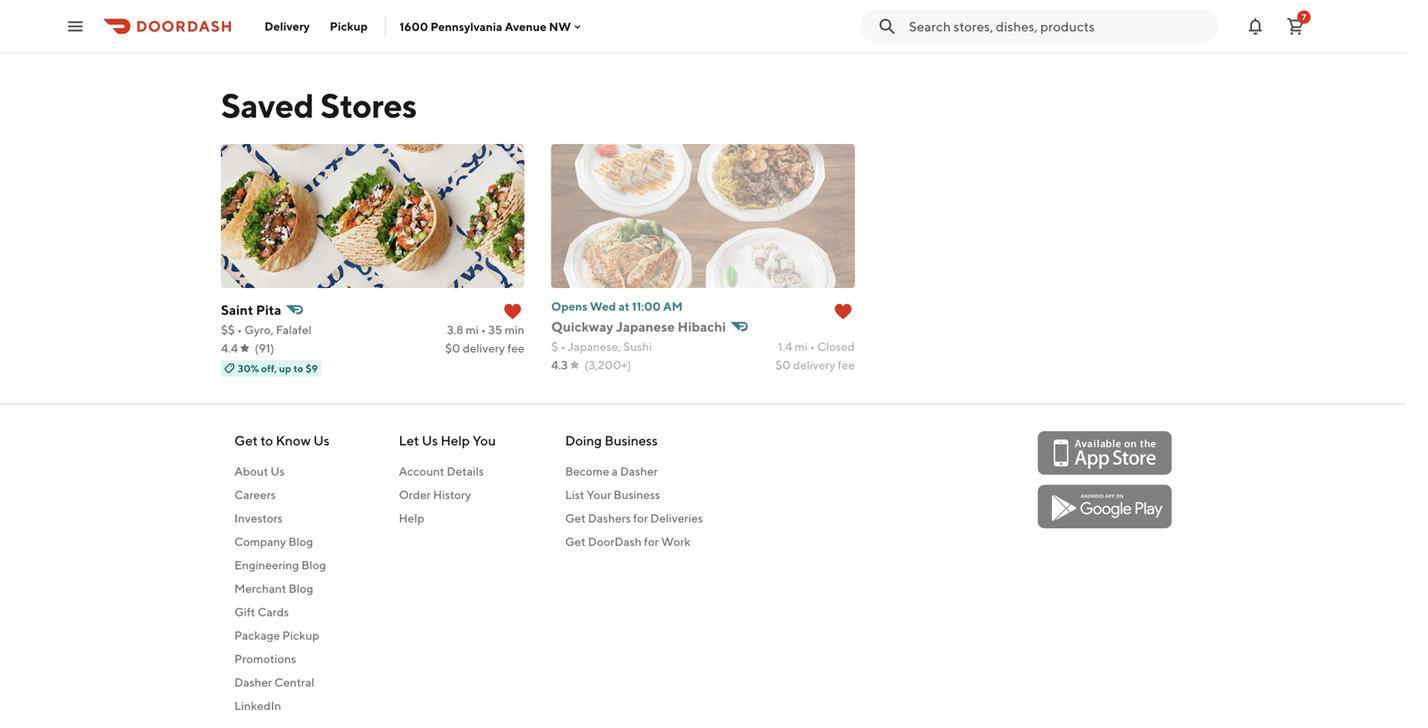 Task type: locate. For each thing, give the bounding box(es) containing it.
0 horizontal spatial us
[[271, 464, 285, 478]]

0 horizontal spatial click to remove this store from your saved list image
[[503, 301, 523, 322]]

list your business link
[[565, 487, 703, 503]]

1 vertical spatial for
[[644, 535, 659, 548]]

0 horizontal spatial $​0
[[445, 341, 461, 355]]

become a dasher
[[565, 464, 658, 478]]

help down order
[[399, 511, 425, 525]]

blog for merchant blog
[[289, 582, 313, 595]]

become a dasher link
[[565, 463, 703, 480]]

$​0 delivery fee down "1.4 mi • closed"
[[776, 358, 855, 372]]

0 vertical spatial blog
[[289, 535, 313, 548]]

0 vertical spatial $​0
[[445, 341, 461, 355]]

7 button
[[1279, 10, 1313, 43]]

1.4
[[778, 340, 793, 353]]

1 horizontal spatial click to remove this store from your saved list image
[[833, 301, 854, 322]]

let
[[399, 432, 419, 448]]

0 vertical spatial help
[[441, 432, 470, 448]]

us right know on the bottom of the page
[[314, 432, 330, 448]]

1 horizontal spatial mi
[[795, 340, 808, 353]]

engineering
[[234, 558, 299, 572]]

careers
[[234, 488, 276, 502]]

know
[[276, 432, 311, 448]]

$​0 for (3,200+)
[[776, 358, 791, 372]]

get for get to know us
[[234, 432, 258, 448]]

1 vertical spatial delivery
[[793, 358, 836, 372]]

0 vertical spatial pickup
[[330, 19, 368, 33]]

about us link
[[234, 463, 330, 480]]

to left know on the bottom of the page
[[261, 432, 273, 448]]

mi right the 3.8
[[466, 323, 479, 337]]

2 click to remove this store from your saved list image from the left
[[833, 301, 854, 322]]

1600 pennsylvania avenue nw button
[[400, 19, 585, 33]]

blog down "investors" link
[[289, 535, 313, 548]]

to
[[294, 363, 304, 374], [261, 432, 273, 448]]

order history link
[[399, 487, 496, 503]]

$​0 down 1.4
[[776, 358, 791, 372]]

0 vertical spatial get
[[234, 432, 258, 448]]

1 horizontal spatial delivery
[[793, 358, 836, 372]]

1 horizontal spatial fee
[[838, 358, 855, 372]]

0 horizontal spatial to
[[261, 432, 273, 448]]

mi for 1.4
[[795, 340, 808, 353]]

4.3
[[552, 358, 568, 372]]

1 horizontal spatial to
[[294, 363, 304, 374]]

get for get dashers for deliveries
[[565, 511, 586, 525]]

account details
[[399, 464, 484, 478]]

saved stores
[[221, 85, 417, 125]]

blog for company blog
[[289, 535, 313, 548]]

notification bell image
[[1246, 16, 1266, 36]]

0 horizontal spatial $​0 delivery fee
[[445, 341, 525, 355]]

investors
[[234, 511, 283, 525]]

company blog link
[[234, 533, 330, 550]]

1 vertical spatial mi
[[795, 340, 808, 353]]

1 vertical spatial $​0
[[776, 358, 791, 372]]

$ • japanese, sushi
[[552, 340, 652, 353]]

dasher down 'promotions'
[[234, 675, 272, 689]]

fee down closed
[[838, 358, 855, 372]]

click to remove this store from your saved list image up closed
[[833, 301, 854, 322]]

0 horizontal spatial mi
[[466, 323, 479, 337]]

1 vertical spatial to
[[261, 432, 273, 448]]

get dashers for deliveries
[[565, 511, 703, 525]]

delivery down the 3.8 mi • 35 min
[[463, 341, 505, 355]]

1600 pennsylvania avenue nw
[[400, 19, 571, 33]]

to left the $9
[[294, 363, 304, 374]]

•
[[237, 323, 242, 337], [481, 323, 486, 337], [561, 340, 566, 353], [810, 340, 815, 353]]

pickup right delivery
[[330, 19, 368, 33]]

order history
[[399, 488, 471, 502]]

dasher
[[620, 464, 658, 478], [234, 675, 272, 689]]

1 vertical spatial fee
[[838, 358, 855, 372]]

dashers
[[588, 511, 631, 525]]

get
[[234, 432, 258, 448], [565, 511, 586, 525], [565, 535, 586, 548]]

click to remove this store from your saved list image
[[503, 301, 523, 322], [833, 301, 854, 322]]

35
[[489, 323, 503, 337]]

1 horizontal spatial $​0
[[776, 358, 791, 372]]

history
[[433, 488, 471, 502]]

1 vertical spatial dasher
[[234, 675, 272, 689]]

dasher up list your business link
[[620, 464, 658, 478]]

1 vertical spatial blog
[[302, 558, 326, 572]]

0 vertical spatial delivery
[[463, 341, 505, 355]]

3.8 mi • 35 min
[[447, 323, 525, 337]]

fee down min
[[508, 341, 525, 355]]

for left work
[[644, 535, 659, 548]]

pickup down gift cards link on the bottom left
[[282, 628, 320, 642]]

0 horizontal spatial pickup
[[282, 628, 320, 642]]

1 horizontal spatial $​0 delivery fee
[[776, 358, 855, 372]]

0 vertical spatial fee
[[508, 341, 525, 355]]

us right the let
[[422, 432, 438, 448]]

$​0 down the 3.8
[[445, 341, 461, 355]]

$$ • gyro, falafel
[[221, 323, 312, 337]]

$
[[552, 340, 558, 353]]

pickup
[[330, 19, 368, 33], [282, 628, 320, 642]]

gyro,
[[245, 323, 274, 337]]

1 vertical spatial help
[[399, 511, 425, 525]]

0 vertical spatial $​0 delivery fee
[[445, 341, 525, 355]]

mi right 1.4
[[795, 340, 808, 353]]

1 click to remove this store from your saved list image from the left
[[503, 301, 523, 322]]

delivery down "1.4 mi • closed"
[[793, 358, 836, 372]]

2 vertical spatial get
[[565, 535, 586, 548]]

30%
[[238, 363, 259, 374]]

1 horizontal spatial help
[[441, 432, 470, 448]]

business
[[605, 432, 658, 448], [614, 488, 660, 502]]

$​0 delivery fee
[[445, 341, 525, 355], [776, 358, 855, 372]]

hibachi
[[678, 319, 726, 335]]

0 vertical spatial for
[[633, 511, 648, 525]]

0 horizontal spatial delivery
[[463, 341, 505, 355]]

1 vertical spatial business
[[614, 488, 660, 502]]

merchant blog
[[234, 582, 313, 595]]

let us help you
[[399, 432, 496, 448]]

help left you
[[441, 432, 470, 448]]

get down list
[[565, 511, 586, 525]]

click to remove this store from your saved list image for $$ • gyro, falafel
[[503, 301, 523, 322]]

1 vertical spatial pickup
[[282, 628, 320, 642]]

blog down "company blog" link
[[302, 558, 326, 572]]

us for about us
[[271, 464, 285, 478]]

for
[[633, 511, 648, 525], [644, 535, 659, 548]]

0 horizontal spatial fee
[[508, 341, 525, 355]]

blog
[[289, 535, 313, 548], [302, 558, 326, 572], [289, 582, 313, 595]]

you
[[473, 432, 496, 448]]

blog down engineering blog link
[[289, 582, 313, 595]]

for down list your business link
[[633, 511, 648, 525]]

(3,200+)
[[585, 358, 632, 372]]

2 horizontal spatial us
[[422, 432, 438, 448]]

2 vertical spatial blog
[[289, 582, 313, 595]]

business down become a dasher link
[[614, 488, 660, 502]]

3.8
[[447, 323, 464, 337]]

blog for engineering blog
[[302, 558, 326, 572]]

business up become a dasher link
[[605, 432, 658, 448]]

min
[[505, 323, 525, 337]]

japanese,
[[568, 340, 621, 353]]

for for dashers
[[633, 511, 648, 525]]

1600
[[400, 19, 428, 33]]

pennsylvania
[[431, 19, 503, 33]]

pickup button
[[320, 13, 378, 40]]

0 horizontal spatial dasher
[[234, 675, 272, 689]]

$​0
[[445, 341, 461, 355], [776, 358, 791, 372]]

click to remove this store from your saved list image up min
[[503, 301, 523, 322]]

$​0 delivery fee down the 3.8 mi • 35 min
[[445, 341, 525, 355]]

fee
[[508, 341, 525, 355], [838, 358, 855, 372]]

0 vertical spatial mi
[[466, 323, 479, 337]]

fee for (91)
[[508, 341, 525, 355]]

company blog
[[234, 535, 313, 548]]

1 horizontal spatial pickup
[[330, 19, 368, 33]]

mi for 3.8
[[466, 323, 479, 337]]

get left doordash
[[565, 535, 586, 548]]

5 items, open order cart image
[[1286, 16, 1306, 36]]

japanese
[[616, 319, 675, 335]]

1 vertical spatial $​0 delivery fee
[[776, 358, 855, 372]]

merchant
[[234, 582, 286, 595]]

us up careers link
[[271, 464, 285, 478]]

0 vertical spatial dasher
[[620, 464, 658, 478]]

get up about
[[234, 432, 258, 448]]

about
[[234, 464, 268, 478]]

gift
[[234, 605, 255, 619]]

1 vertical spatial get
[[565, 511, 586, 525]]



Task type: describe. For each thing, give the bounding box(es) containing it.
work
[[662, 535, 691, 548]]

saint pita
[[221, 302, 281, 318]]

sushi
[[624, 340, 652, 353]]

pickup inside pickup button
[[330, 19, 368, 33]]

0 horizontal spatial help
[[399, 511, 425, 525]]

order
[[399, 488, 431, 502]]

opens
[[552, 299, 588, 313]]

cards
[[258, 605, 289, 619]]

Store search: begin typing to search for stores available on DoorDash text field
[[909, 17, 1209, 36]]

company
[[234, 535, 286, 548]]

quickway japanese hibachi
[[552, 319, 726, 335]]

$$
[[221, 323, 235, 337]]

at
[[619, 299, 630, 313]]

falafel
[[276, 323, 312, 337]]

fee for (3,200+)
[[838, 358, 855, 372]]

get for get doordash for work
[[565, 535, 586, 548]]

package pickup link
[[234, 627, 330, 644]]

package pickup
[[234, 628, 320, 642]]

promotions link
[[234, 651, 330, 667]]

open menu image
[[65, 16, 85, 36]]

account details link
[[399, 463, 496, 480]]

pickup inside package pickup link
[[282, 628, 320, 642]]

become
[[565, 464, 610, 478]]

details
[[447, 464, 484, 478]]

delivery for (91)
[[463, 341, 505, 355]]

saint
[[221, 302, 253, 318]]

quickway
[[552, 319, 614, 335]]

opens wed at 11:00 am
[[552, 299, 683, 313]]

merchant blog link
[[234, 580, 330, 597]]

get doordash for work
[[565, 535, 691, 548]]

package
[[234, 628, 280, 642]]

saved
[[221, 85, 314, 125]]

delivery for (3,200+)
[[793, 358, 836, 372]]

$​0 delivery fee for (3,200+)
[[776, 358, 855, 372]]

30% off, up to $9
[[238, 363, 318, 374]]

• right $
[[561, 340, 566, 353]]

11:00
[[632, 299, 661, 313]]

investors link
[[234, 510, 330, 527]]

• right $$
[[237, 323, 242, 337]]

4.4
[[221, 341, 238, 355]]

engineering blog
[[234, 558, 326, 572]]

doordash
[[588, 535, 642, 548]]

gift cards link
[[234, 604, 330, 620]]

$9
[[306, 363, 318, 374]]

doing business
[[565, 432, 658, 448]]

closed
[[818, 340, 855, 353]]

0 vertical spatial to
[[294, 363, 304, 374]]

• left closed
[[810, 340, 815, 353]]

nw
[[549, 19, 571, 33]]

help link
[[399, 510, 496, 527]]

off,
[[261, 363, 277, 374]]

delivery button
[[255, 13, 320, 40]]

delivery
[[265, 19, 310, 33]]

list
[[565, 488, 585, 502]]

wed
[[590, 299, 616, 313]]

promotions
[[234, 652, 296, 666]]

careers link
[[234, 487, 330, 503]]

• left 35
[[481, 323, 486, 337]]

click to remove this store from your saved list image for quickway japanese hibachi
[[833, 301, 854, 322]]

doing
[[565, 432, 602, 448]]

am
[[664, 299, 683, 313]]

get doordash for work link
[[565, 533, 703, 550]]

$​0 delivery fee for (91)
[[445, 341, 525, 355]]

stores
[[320, 85, 417, 125]]

deliveries
[[651, 511, 703, 525]]

dasher central
[[234, 675, 315, 689]]

for for doordash
[[644, 535, 659, 548]]

1 horizontal spatial us
[[314, 432, 330, 448]]

7
[[1302, 12, 1307, 22]]

avenue
[[505, 19, 547, 33]]

(91)
[[255, 341, 274, 355]]

us for let us help you
[[422, 432, 438, 448]]

$​0 for (91)
[[445, 341, 461, 355]]

a
[[612, 464, 618, 478]]

1.4 mi • closed
[[778, 340, 855, 353]]

your
[[587, 488, 612, 502]]

1 horizontal spatial dasher
[[620, 464, 658, 478]]

0 vertical spatial business
[[605, 432, 658, 448]]

central
[[275, 675, 315, 689]]

get to know us
[[234, 432, 330, 448]]

list your business
[[565, 488, 660, 502]]

up
[[279, 363, 291, 374]]

about us
[[234, 464, 285, 478]]

gift cards
[[234, 605, 289, 619]]

account
[[399, 464, 445, 478]]

dasher central link
[[234, 674, 330, 691]]



Task type: vqa. For each thing, say whether or not it's contained in the screenshot.
Click to remove this store from your saved list image
yes



